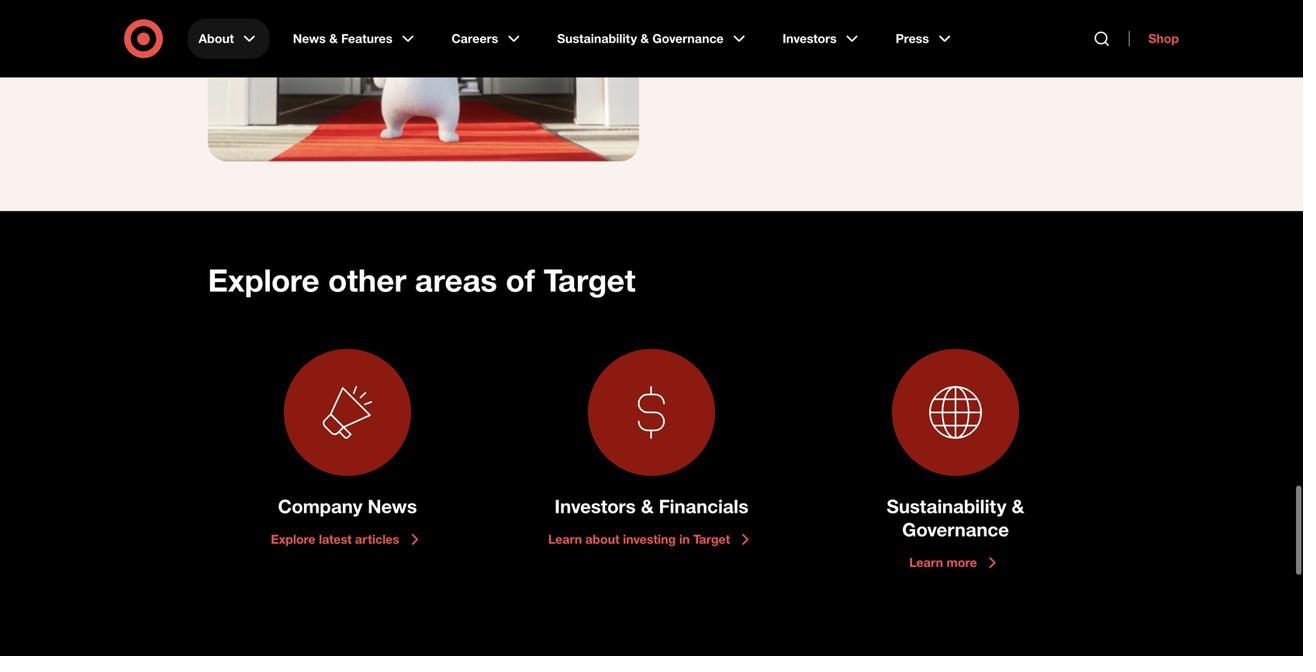 Task type: locate. For each thing, give the bounding box(es) containing it.
about link
[[188, 19, 270, 59]]

press link
[[885, 19, 965, 59]]

1 horizontal spatial sustainability
[[887, 496, 1007, 518]]

investors
[[783, 31, 837, 46], [555, 496, 636, 518]]

0 vertical spatial explore
[[208, 262, 320, 300]]

learn
[[548, 533, 582, 548], [909, 556, 943, 571]]

1 vertical spatial sustainability
[[887, 496, 1007, 518]]

company news
[[278, 496, 417, 518]]

0 vertical spatial target
[[544, 262, 636, 300]]

0 vertical spatial learn
[[548, 533, 582, 548]]

1 horizontal spatial governance
[[902, 519, 1009, 542]]

learn about investing in target
[[548, 533, 730, 548]]

financials
[[659, 496, 749, 518]]

sustainability & governance link
[[546, 19, 759, 59]]

investors link
[[772, 19, 872, 59]]

sustainability & governance
[[557, 31, 724, 46], [887, 496, 1024, 542]]

1 horizontal spatial sustainability & governance
[[887, 496, 1024, 542]]

in
[[679, 533, 690, 548]]

about
[[585, 533, 620, 548]]

explore latest articles
[[271, 533, 399, 548]]

0 horizontal spatial investors
[[555, 496, 636, 518]]

target right in
[[693, 533, 730, 548]]

articles
[[355, 533, 399, 548]]

1 horizontal spatial news
[[368, 496, 417, 518]]

1 vertical spatial explore
[[271, 533, 315, 548]]

1 horizontal spatial learn
[[909, 556, 943, 571]]

1 vertical spatial governance
[[902, 519, 1009, 542]]

0 horizontal spatial learn
[[548, 533, 582, 548]]

0 vertical spatial news
[[293, 31, 326, 46]]

governance
[[652, 31, 724, 46], [902, 519, 1009, 542]]

target
[[544, 262, 636, 300], [693, 533, 730, 548]]

&
[[329, 31, 338, 46], [640, 31, 649, 46], [641, 496, 654, 518], [1012, 496, 1024, 518]]

0 vertical spatial governance
[[652, 31, 724, 46]]

0 horizontal spatial sustainability
[[557, 31, 637, 46]]

1 vertical spatial investors
[[555, 496, 636, 518]]

areas
[[415, 262, 497, 300]]

0 horizontal spatial target
[[544, 262, 636, 300]]

1 horizontal spatial target
[[693, 533, 730, 548]]

1 vertical spatial sustainability & governance
[[887, 496, 1024, 542]]

explore for explore latest articles
[[271, 533, 315, 548]]

learn inside "link"
[[909, 556, 943, 571]]

about
[[199, 31, 234, 46]]

learn left more
[[909, 556, 943, 571]]

of
[[506, 262, 535, 300]]

0 vertical spatial investors
[[783, 31, 837, 46]]

news up articles
[[368, 496, 417, 518]]

shop
[[1148, 31, 1179, 46]]

0 vertical spatial sustainability & governance
[[557, 31, 724, 46]]

news
[[293, 31, 326, 46], [368, 496, 417, 518]]

0 vertical spatial sustainability
[[557, 31, 637, 46]]

governance inside sustainability & governance
[[902, 519, 1009, 542]]

1 vertical spatial learn
[[909, 556, 943, 571]]

1 horizontal spatial investors
[[783, 31, 837, 46]]

careers link
[[441, 19, 534, 59]]

news left features
[[293, 31, 326, 46]]

0 horizontal spatial sustainability & governance
[[557, 31, 724, 46]]

target for learn about investing in target
[[693, 533, 730, 548]]

sustainability
[[557, 31, 637, 46], [887, 496, 1007, 518]]

target right of
[[544, 262, 636, 300]]

investors for investors
[[783, 31, 837, 46]]

news & features
[[293, 31, 393, 46]]

0 horizontal spatial governance
[[652, 31, 724, 46]]

learn left about
[[548, 533, 582, 548]]

learn about investing in target link
[[548, 531, 755, 550]]

learn more
[[909, 556, 977, 571]]

latest
[[319, 533, 352, 548]]

1 vertical spatial target
[[693, 533, 730, 548]]

explore
[[208, 262, 320, 300], [271, 533, 315, 548]]



Task type: vqa. For each thing, say whether or not it's contained in the screenshot.


Task type: describe. For each thing, give the bounding box(es) containing it.
careers
[[451, 31, 498, 46]]

learn for investors & financials
[[548, 533, 582, 548]]

company
[[278, 496, 363, 518]]

target for explore other areas of target
[[544, 262, 636, 300]]

news & features link
[[282, 19, 428, 59]]

investors for investors & financials
[[555, 496, 636, 518]]

0 horizontal spatial news
[[293, 31, 326, 46]]

1 vertical spatial news
[[368, 496, 417, 518]]

investors & financials
[[555, 496, 749, 518]]

learn for sustainability & governance
[[909, 556, 943, 571]]

& inside sustainability & governance
[[1012, 496, 1024, 518]]

investing
[[623, 533, 676, 548]]

explore other areas of target
[[208, 262, 636, 300]]

more
[[947, 556, 977, 571]]

learn more link
[[909, 554, 1002, 573]]

sustainability inside sustainability & governance
[[887, 496, 1007, 518]]

explore latest articles link
[[271, 531, 424, 550]]

press
[[896, 31, 929, 46]]

other
[[328, 262, 406, 300]]

sustainability inside sustainability & governance link
[[557, 31, 637, 46]]

shop link
[[1129, 31, 1179, 47]]

explore for explore other areas of target
[[208, 262, 320, 300]]

features
[[341, 31, 393, 46]]



